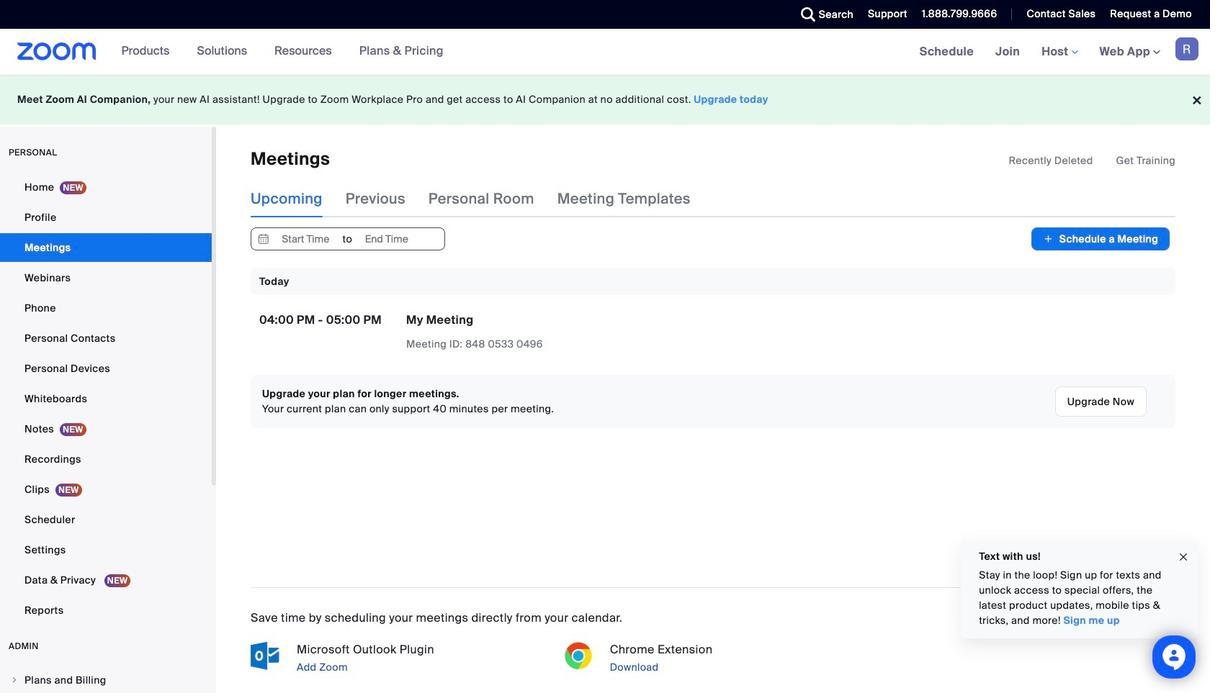 Task type: describe. For each thing, give the bounding box(es) containing it.
0 vertical spatial application
[[1009, 153, 1176, 168]]

personal menu menu
[[0, 173, 212, 627]]

date image
[[255, 229, 272, 250]]

Date Range Picker End field
[[353, 229, 420, 250]]

zoom logo image
[[17, 43, 96, 61]]

my meeting element
[[406, 313, 474, 328]]

tabs of meeting tab list
[[251, 180, 714, 218]]

add image
[[1044, 232, 1054, 247]]



Task type: locate. For each thing, give the bounding box(es) containing it.
banner
[[0, 29, 1211, 76]]

menu item
[[0, 667, 212, 694]]

1 horizontal spatial application
[[1009, 153, 1176, 168]]

0 horizontal spatial application
[[406, 313, 659, 353]]

meetings navigation
[[909, 29, 1211, 76]]

footer
[[0, 75, 1211, 125]]

profile picture image
[[1176, 37, 1199, 61]]

product information navigation
[[111, 29, 455, 75]]

application
[[1009, 153, 1176, 168], [406, 313, 659, 353]]

Date Range Picker Start field
[[272, 229, 339, 250]]

right image
[[10, 677, 19, 685]]

1 vertical spatial application
[[406, 313, 659, 353]]

close image
[[1178, 549, 1190, 566]]



Task type: vqa. For each thing, say whether or not it's contained in the screenshot.
scroll right icon
no



